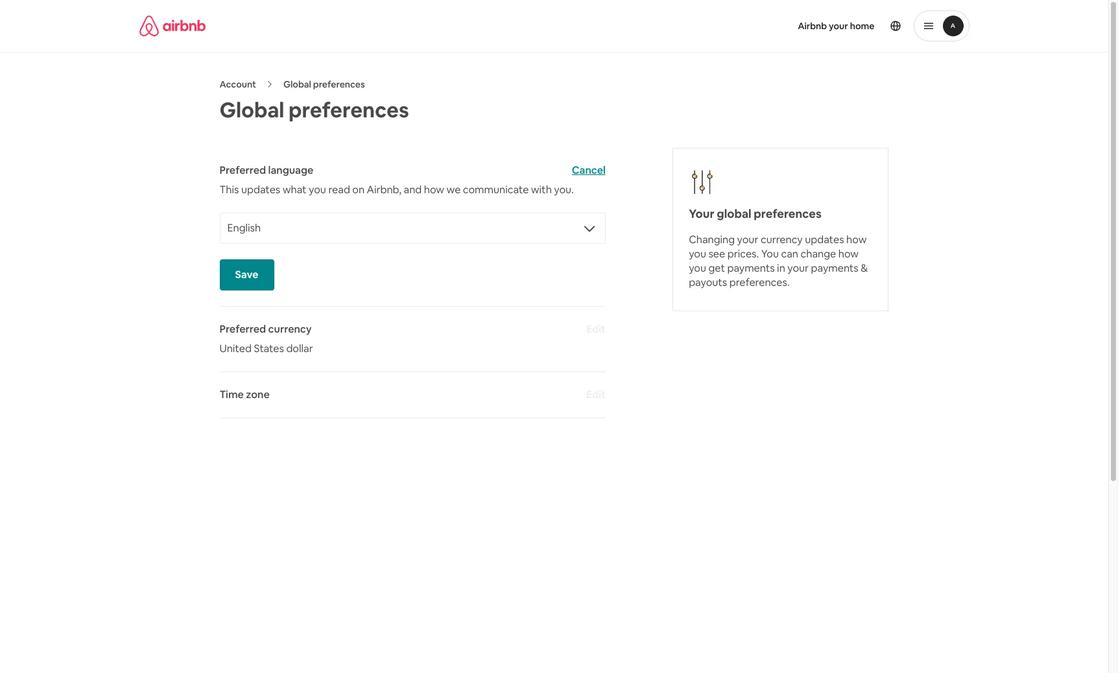 Task type: vqa. For each thing, say whether or not it's contained in the screenshot.
)
no



Task type: locate. For each thing, give the bounding box(es) containing it.
prices.
[[727, 247, 759, 261]]

preferred up the this
[[220, 163, 266, 177]]

payments down the "change"
[[811, 261, 858, 275]]

updates down preferred language
[[241, 183, 280, 197]]

can
[[781, 247, 798, 261]]

0 vertical spatial global
[[283, 78, 311, 90]]

your inside profile element
[[829, 20, 848, 32]]

1 preferred from the top
[[220, 163, 266, 177]]

0 horizontal spatial updates
[[241, 183, 280, 197]]

preferences.
[[729, 276, 790, 289]]

changing your currency updates how you see prices. you can change how you get payments in your payments & payouts preferences.
[[689, 233, 868, 289]]

2 vertical spatial you
[[689, 261, 706, 275]]

1 vertical spatial edit button
[[586, 388, 606, 402]]

payments down prices.
[[727, 261, 775, 275]]

language
[[268, 163, 313, 177]]

1 horizontal spatial your
[[787, 261, 809, 275]]

0 vertical spatial your
[[829, 20, 848, 32]]

payouts
[[689, 276, 727, 289]]

currency up dollar in the bottom of the page
[[268, 322, 312, 336]]

preferred inside preferred currency united states dollar
[[220, 322, 266, 336]]

1 horizontal spatial payments
[[811, 261, 858, 275]]

time
[[220, 388, 244, 401]]

edit
[[586, 322, 606, 336], [586, 388, 606, 401]]

2 preferred from the top
[[220, 322, 266, 336]]

0 vertical spatial currency
[[761, 233, 803, 246]]

changing
[[689, 233, 735, 246]]

how right the "change"
[[838, 247, 859, 261]]

1 vertical spatial currency
[[268, 322, 312, 336]]

global preferences
[[283, 78, 365, 90], [220, 97, 409, 123]]

0 vertical spatial edit button
[[586, 322, 606, 337]]

2 horizontal spatial your
[[829, 20, 848, 32]]

updates up the "change"
[[805, 233, 844, 246]]

1 vertical spatial edit
[[586, 388, 606, 401]]

1 vertical spatial preferences
[[289, 97, 409, 123]]

preferred
[[220, 163, 266, 177], [220, 322, 266, 336]]

1 vertical spatial updates
[[805, 233, 844, 246]]

your up prices.
[[737, 233, 758, 246]]

dollar
[[286, 342, 313, 355]]

save button
[[220, 259, 274, 291]]

airbnb your home link
[[790, 12, 882, 40]]

and
[[404, 183, 422, 197]]

preferred up the united
[[220, 322, 266, 336]]

you.
[[554, 183, 574, 197]]

payments
[[727, 261, 775, 275], [811, 261, 858, 275]]

0 horizontal spatial payments
[[727, 261, 775, 275]]

0 vertical spatial preferred
[[220, 163, 266, 177]]

how
[[424, 183, 444, 197], [846, 233, 867, 246], [838, 247, 859, 261]]

change
[[801, 247, 836, 261]]

preferred for preferred currency united states dollar
[[220, 322, 266, 336]]

1 vertical spatial your
[[737, 233, 758, 246]]

global down account
[[220, 97, 284, 123]]

you left read
[[309, 183, 326, 197]]

0 horizontal spatial your
[[737, 233, 758, 246]]

updates
[[241, 183, 280, 197], [805, 233, 844, 246]]

1 horizontal spatial updates
[[805, 233, 844, 246]]

in
[[777, 261, 785, 275]]

1 horizontal spatial currency
[[761, 233, 803, 246]]

1 vertical spatial global preferences
[[220, 97, 409, 123]]

2 vertical spatial preferences
[[754, 206, 822, 221]]

0 vertical spatial edit
[[586, 322, 606, 336]]

your left home
[[829, 20, 848, 32]]

you up payouts
[[689, 261, 706, 275]]

how up &
[[846, 233, 867, 246]]

global
[[283, 78, 311, 90], [220, 97, 284, 123]]

preferred currency united states dollar
[[220, 322, 313, 355]]

preferences
[[313, 78, 365, 90], [289, 97, 409, 123], [754, 206, 822, 221]]

1 vertical spatial how
[[846, 233, 867, 246]]

this updates what you read on airbnb, and how we communicate with you.
[[220, 183, 574, 197]]

currency up can
[[761, 233, 803, 246]]

0 vertical spatial updates
[[241, 183, 280, 197]]

your
[[829, 20, 848, 32], [737, 233, 758, 246], [787, 261, 809, 275]]

airbnb
[[798, 20, 827, 32]]

you left see
[[689, 247, 706, 261]]

2 payments from the left
[[811, 261, 858, 275]]

edit button
[[586, 322, 606, 337], [586, 388, 606, 402]]

1 vertical spatial preferred
[[220, 322, 266, 336]]

communicate
[[463, 183, 529, 197]]

currency
[[761, 233, 803, 246], [268, 322, 312, 336]]

you
[[309, 183, 326, 197], [689, 247, 706, 261], [689, 261, 706, 275]]

your global preferences
[[689, 206, 822, 221]]

preferred language
[[220, 163, 313, 177]]

how left we
[[424, 183, 444, 197]]

home
[[850, 20, 874, 32]]

save
[[235, 268, 258, 281]]

global right account link
[[283, 78, 311, 90]]

you
[[761, 247, 779, 261]]

your down can
[[787, 261, 809, 275]]

1 edit from the top
[[586, 322, 606, 336]]

we
[[447, 183, 461, 197]]

0 horizontal spatial currency
[[268, 322, 312, 336]]

currency inside changing your currency updates how you see prices. you can change how you get payments in your payments & payouts preferences.
[[761, 233, 803, 246]]



Task type: describe. For each thing, give the bounding box(es) containing it.
2 edit from the top
[[586, 388, 606, 401]]

what
[[283, 183, 306, 197]]

read
[[328, 183, 350, 197]]

1 edit button from the top
[[586, 322, 606, 337]]

this
[[220, 183, 239, 197]]

your for changing
[[737, 233, 758, 246]]

united
[[220, 342, 252, 355]]

profile element
[[570, 0, 969, 52]]

your
[[689, 206, 714, 221]]

airbnb your home
[[798, 20, 874, 32]]

states
[[254, 342, 284, 355]]

2 vertical spatial how
[[838, 247, 859, 261]]

0 vertical spatial global preferences
[[283, 78, 365, 90]]

account
[[220, 78, 256, 90]]

on
[[352, 183, 365, 197]]

&
[[861, 261, 868, 275]]

zone
[[246, 388, 270, 401]]

2 edit button from the top
[[586, 388, 606, 402]]

1 vertical spatial global
[[220, 97, 284, 123]]

updates inside changing your currency updates how you see prices. you can change how you get payments in your payments & payouts preferences.
[[805, 233, 844, 246]]

0 vertical spatial you
[[309, 183, 326, 197]]

currency inside preferred currency united states dollar
[[268, 322, 312, 336]]

global
[[717, 206, 751, 221]]

1 vertical spatial you
[[689, 247, 706, 261]]

cancel
[[572, 163, 606, 177]]

time zone
[[220, 388, 270, 401]]

cancel button
[[572, 163, 606, 178]]

get
[[708, 261, 725, 275]]

airbnb,
[[367, 183, 401, 197]]

with
[[531, 183, 552, 197]]

see
[[708, 247, 725, 261]]

your for airbnb
[[829, 20, 848, 32]]

0 vertical spatial how
[[424, 183, 444, 197]]

2 vertical spatial your
[[787, 261, 809, 275]]

0 vertical spatial preferences
[[313, 78, 365, 90]]

account link
[[220, 78, 256, 90]]

1 payments from the left
[[727, 261, 775, 275]]

preferred for preferred language
[[220, 163, 266, 177]]



